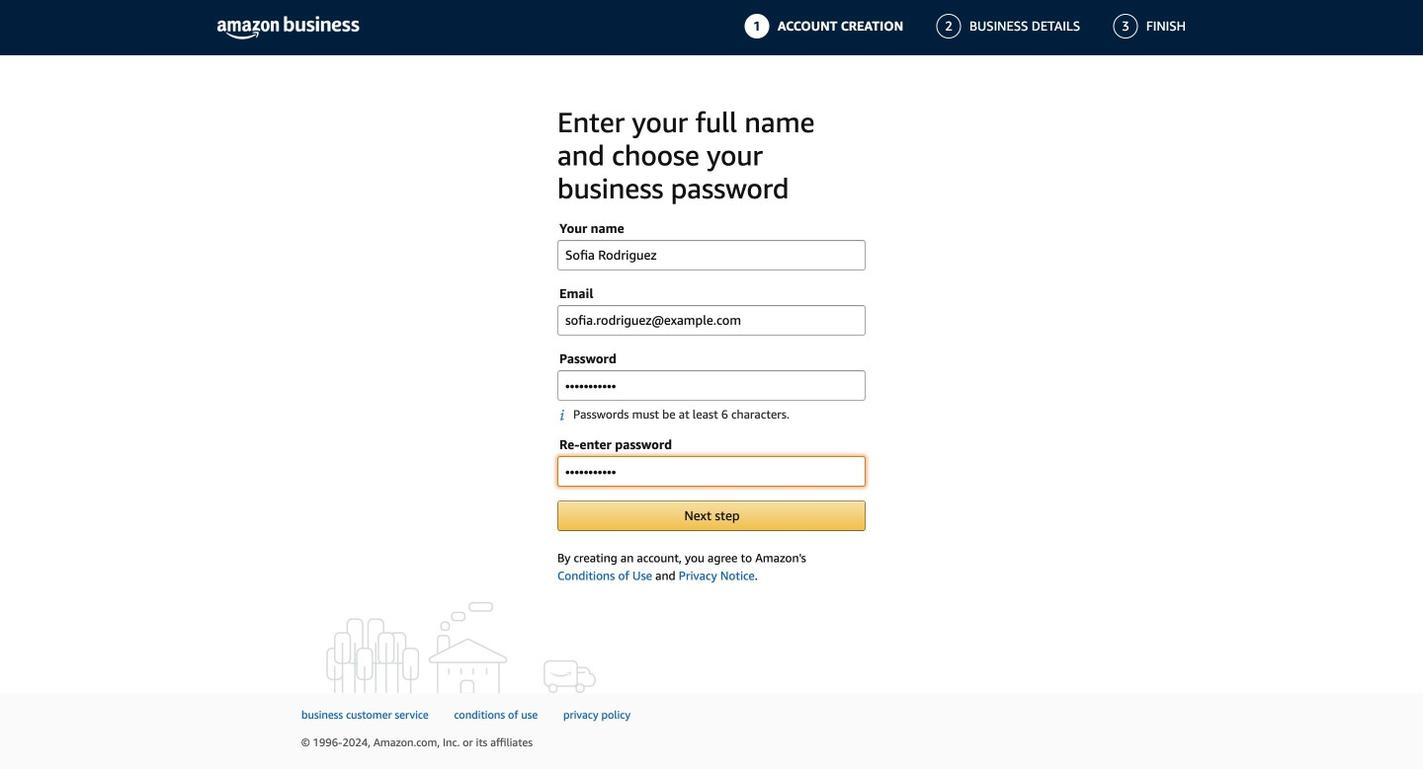 Task type: locate. For each thing, give the bounding box(es) containing it.
None submit
[[558, 502, 865, 531]]

alert image
[[559, 409, 573, 422]]

None email field
[[557, 305, 866, 336]]

None password field
[[557, 457, 866, 487]]



Task type: describe. For each thing, give the bounding box(es) containing it.
First and last name text field
[[557, 240, 866, 271]]

At least 6 characters password field
[[557, 370, 866, 401]]



Task type: vqa. For each thing, say whether or not it's contained in the screenshot.
top Flavor
no



